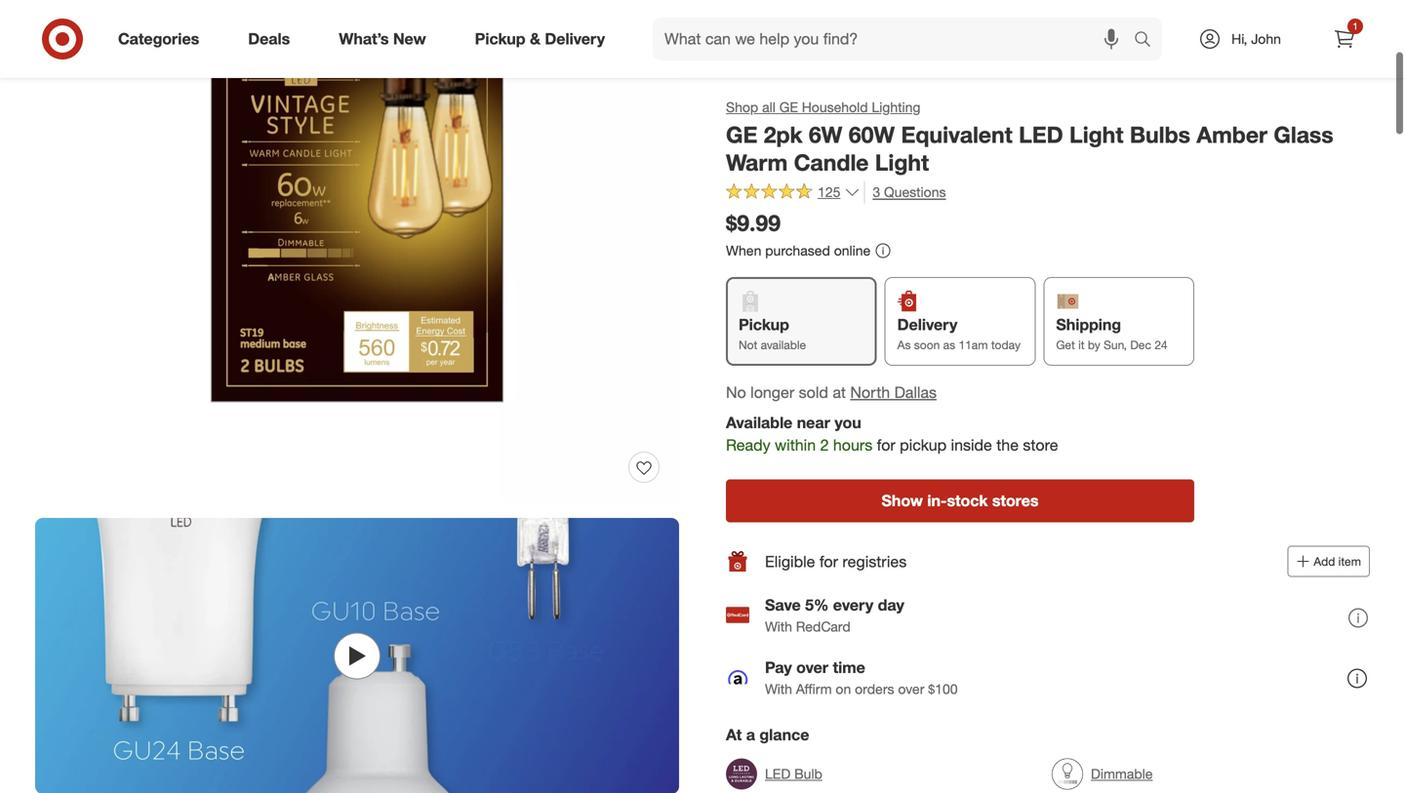 Task type: vqa. For each thing, say whether or not it's contained in the screenshot.
When
yes



Task type: locate. For each thing, give the bounding box(es) containing it.
&
[[530, 29, 541, 48]]

glance
[[760, 726, 809, 745]]

delivery up soon
[[898, 315, 958, 334]]

led left bulb
[[765, 766, 791, 783]]

0 vertical spatial light
[[1070, 121, 1124, 148]]

add item button
[[1288, 546, 1370, 578]]

pickup left &
[[475, 29, 526, 48]]

1 horizontal spatial delivery
[[898, 315, 958, 334]]

0 horizontal spatial light
[[875, 149, 929, 176]]

ge down shop
[[726, 121, 758, 148]]

1 vertical spatial over
[[898, 681, 925, 698]]

north
[[850, 383, 890, 402]]

3 questions
[[873, 183, 946, 201]]

over left $100
[[898, 681, 925, 698]]

1 vertical spatial pickup
[[739, 315, 789, 334]]

0 horizontal spatial over
[[797, 658, 829, 677]]

0 vertical spatial with
[[765, 618, 792, 635]]

show in-stock stores
[[882, 492, 1039, 511]]

1 horizontal spatial for
[[877, 436, 896, 455]]

shop all ge household lighting ge 2pk 6w 60w equivalent led light bulbs amber glass warm candle light
[[726, 99, 1334, 176]]

all
[[762, 99, 776, 116]]

save
[[765, 596, 801, 615]]

as
[[943, 338, 956, 352]]

eligible
[[765, 552, 815, 571]]

deals link
[[232, 18, 314, 61]]

0 vertical spatial delivery
[[545, 29, 605, 48]]

delivery right &
[[545, 29, 605, 48]]

$100
[[928, 681, 958, 698]]

shipping
[[1056, 315, 1121, 334]]

0 vertical spatial for
[[877, 436, 896, 455]]

lighting
[[872, 99, 921, 116]]

on
[[836, 681, 851, 698]]

1 with from the top
[[765, 618, 792, 635]]

pickup up not
[[739, 315, 789, 334]]

ge
[[779, 99, 798, 116], [726, 121, 758, 148]]

1 horizontal spatial over
[[898, 681, 925, 698]]

item
[[1339, 555, 1361, 569]]

1 vertical spatial for
[[820, 552, 838, 571]]

search
[[1125, 31, 1172, 50]]

0 horizontal spatial for
[[820, 552, 838, 571]]

when purchased online
[[726, 242, 871, 259]]

glass
[[1274, 121, 1334, 148]]

light left 'bulbs'
[[1070, 121, 1124, 148]]

0 vertical spatial pickup
[[475, 29, 526, 48]]

led right equivalent
[[1019, 121, 1063, 148]]

0 horizontal spatial ge
[[726, 121, 758, 148]]

at
[[726, 726, 742, 745]]

with down pay
[[765, 681, 792, 698]]

hi,
[[1232, 30, 1248, 47]]

candle
[[794, 149, 869, 176]]

redcard
[[796, 618, 851, 635]]

3 questions link
[[864, 181, 946, 203]]

1 horizontal spatial light
[[1070, 121, 1124, 148]]

affirm
[[796, 681, 832, 698]]

you
[[835, 413, 862, 432]]

delivery
[[545, 29, 605, 48], [898, 315, 958, 334]]

0 horizontal spatial pickup
[[475, 29, 526, 48]]

show in-stock stores button
[[726, 480, 1195, 523]]

add item
[[1314, 555, 1361, 569]]

store
[[1023, 436, 1058, 455]]

available near you ready within 2 hours for pickup inside the store
[[726, 413, 1058, 455]]

over
[[797, 658, 829, 677], [898, 681, 925, 698]]

1 vertical spatial with
[[765, 681, 792, 698]]

ge 2pk 6w 60w equivalent led light bulbs amber glass warm candle light, 1 of 7 image
[[35, 0, 679, 503]]

0 vertical spatial ge
[[779, 99, 798, 116]]

purchased
[[765, 242, 830, 259]]

1 horizontal spatial pickup
[[739, 315, 789, 334]]

search button
[[1125, 18, 1172, 64]]

it
[[1079, 338, 1085, 352]]

pickup
[[475, 29, 526, 48], [739, 315, 789, 334]]

for right eligible
[[820, 552, 838, 571]]

in-
[[927, 492, 947, 511]]

0 vertical spatial led
[[1019, 121, 1063, 148]]

ge right all
[[779, 99, 798, 116]]

pickup not available
[[739, 315, 806, 352]]

registries
[[843, 552, 907, 571]]

light up 3 questions link
[[875, 149, 929, 176]]

2 with from the top
[[765, 681, 792, 698]]

bulbs
[[1130, 121, 1191, 148]]

125
[[818, 183, 841, 200]]

for inside available near you ready within 2 hours for pickup inside the store
[[877, 436, 896, 455]]

1 vertical spatial led
[[765, 766, 791, 783]]

over up affirm
[[797, 658, 829, 677]]

0 vertical spatial over
[[797, 658, 829, 677]]

with down save
[[765, 618, 792, 635]]

stock
[[947, 492, 988, 511]]

dimmable
[[1091, 766, 1153, 783]]

not
[[739, 338, 758, 352]]

available
[[726, 413, 793, 432]]

What can we help you find? suggestions appear below search field
[[653, 18, 1139, 61]]

led bulb
[[765, 766, 823, 783]]

save 5% every day with redcard
[[765, 596, 905, 635]]

for right the 'hours'
[[877, 436, 896, 455]]

1 horizontal spatial led
[[1019, 121, 1063, 148]]

pickup inside pickup not available
[[739, 315, 789, 334]]

stores
[[992, 492, 1039, 511]]

1 vertical spatial light
[[875, 149, 929, 176]]

0 horizontal spatial led
[[765, 766, 791, 783]]

today
[[991, 338, 1021, 352]]

eligible for registries
[[765, 552, 907, 571]]

add
[[1314, 555, 1335, 569]]

equivalent
[[901, 121, 1013, 148]]

what's
[[339, 29, 389, 48]]

led
[[1019, 121, 1063, 148], [765, 766, 791, 783]]

1 horizontal spatial ge
[[779, 99, 798, 116]]

show
[[882, 492, 923, 511]]

with
[[765, 618, 792, 635], [765, 681, 792, 698]]

led inside button
[[765, 766, 791, 783]]

led inside shop all ge household lighting ge 2pk 6w 60w equivalent led light bulbs amber glass warm candle light
[[1019, 121, 1063, 148]]

pickup for not
[[739, 315, 789, 334]]

with inside pay over time with affirm on orders over $100
[[765, 681, 792, 698]]

1 vertical spatial delivery
[[898, 315, 958, 334]]

get
[[1056, 338, 1075, 352]]



Task type: describe. For each thing, give the bounding box(es) containing it.
john
[[1251, 30, 1281, 47]]

categories
[[118, 29, 199, 48]]

longer
[[751, 383, 795, 402]]

soon
[[914, 338, 940, 352]]

dallas
[[895, 383, 937, 402]]

pickup
[[900, 436, 947, 455]]

available
[[761, 338, 806, 352]]

hours
[[833, 436, 873, 455]]

pay over time with affirm on orders over $100
[[765, 658, 958, 698]]

no longer sold at north dallas
[[726, 383, 937, 402]]

a
[[746, 726, 755, 745]]

north dallas button
[[850, 382, 937, 404]]

when
[[726, 242, 762, 259]]

bulb
[[795, 766, 823, 783]]

what's new
[[339, 29, 426, 48]]

60w
[[849, 121, 895, 148]]

shipping get it by sun, dec 24
[[1056, 315, 1168, 352]]

near
[[797, 413, 830, 432]]

the
[[997, 436, 1019, 455]]

with inside the 'save 5% every day with redcard'
[[765, 618, 792, 635]]

day
[[878, 596, 905, 615]]

orders
[[855, 681, 894, 698]]

questions
[[884, 183, 946, 201]]

led bulb button
[[726, 753, 823, 793]]

sun,
[[1104, 338, 1127, 352]]

3
[[873, 183, 880, 201]]

24
[[1155, 338, 1168, 352]]

1 vertical spatial ge
[[726, 121, 758, 148]]

ge 2pk 6w 60w equivalent led light bulbs amber glass warm candle light, 2 of 7, play video image
[[35, 518, 679, 793]]

what's new link
[[322, 18, 451, 61]]

$9.99
[[726, 209, 781, 237]]

deals
[[248, 29, 290, 48]]

household
[[802, 99, 868, 116]]

new
[[393, 29, 426, 48]]

dec
[[1130, 338, 1152, 352]]

shop
[[726, 99, 759, 116]]

1
[[1353, 20, 1358, 32]]

dimmable button
[[1052, 753, 1153, 793]]

125 link
[[726, 181, 860, 205]]

warm
[[726, 149, 788, 176]]

pickup & delivery
[[475, 29, 605, 48]]

every
[[833, 596, 874, 615]]

5%
[[805, 596, 829, 615]]

categories link
[[101, 18, 224, 61]]

2
[[820, 436, 829, 455]]

by
[[1088, 338, 1101, 352]]

6w
[[809, 121, 843, 148]]

time
[[833, 658, 865, 677]]

pickup for &
[[475, 29, 526, 48]]

ready
[[726, 436, 771, 455]]

1 link
[[1323, 18, 1366, 61]]

pickup & delivery link
[[458, 18, 630, 61]]

delivery as soon as 11am today
[[898, 315, 1021, 352]]

inside
[[951, 436, 992, 455]]

sold
[[799, 383, 828, 402]]

within
[[775, 436, 816, 455]]

online
[[834, 242, 871, 259]]

amber
[[1197, 121, 1268, 148]]

delivery inside the delivery as soon as 11am today
[[898, 315, 958, 334]]

11am
[[959, 338, 988, 352]]

hi, john
[[1232, 30, 1281, 47]]

pay
[[765, 658, 792, 677]]

0 horizontal spatial delivery
[[545, 29, 605, 48]]

2pk
[[764, 121, 803, 148]]



